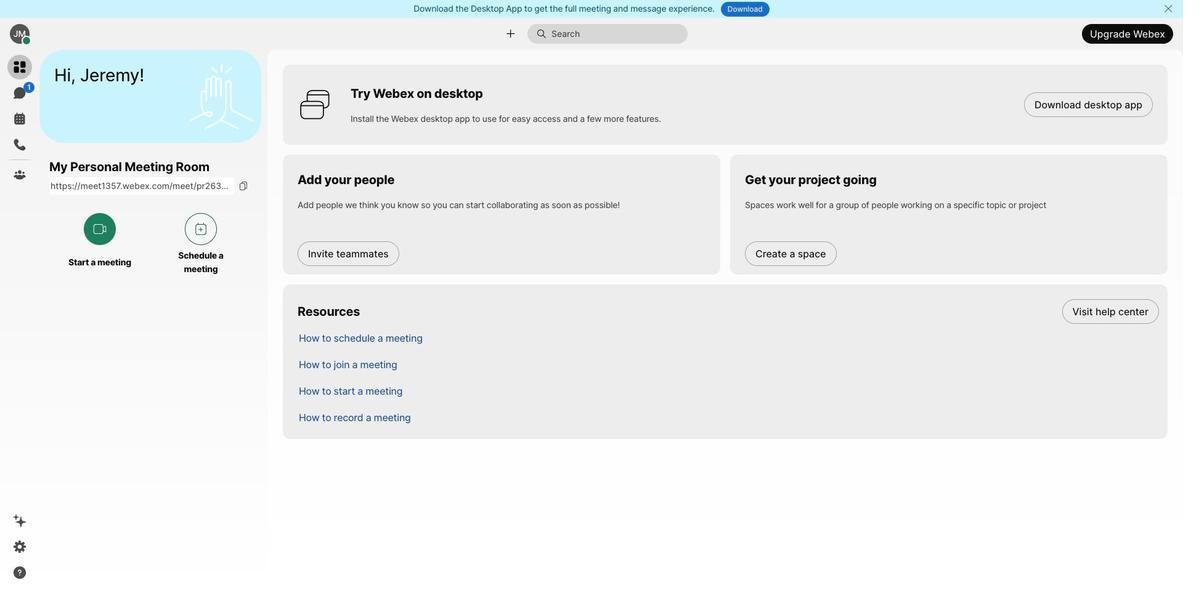 Task type: vqa. For each thing, say whether or not it's contained in the screenshot.
Accessibility tab
no



Task type: locate. For each thing, give the bounding box(es) containing it.
navigation
[[0, 50, 39, 597]]

cancel_16 image
[[1164, 4, 1174, 14]]

None text field
[[49, 178, 234, 195]]

5 list item from the top
[[289, 404, 1168, 431]]

3 list item from the top
[[289, 351, 1168, 378]]

list item
[[289, 298, 1168, 325], [289, 325, 1168, 351], [289, 351, 1168, 378], [289, 378, 1168, 404], [289, 404, 1168, 431]]



Task type: describe. For each thing, give the bounding box(es) containing it.
2 list item from the top
[[289, 325, 1168, 351]]

two hands high fiving image
[[184, 59, 258, 133]]

webex tab list
[[7, 55, 35, 187]]

1 list item from the top
[[289, 298, 1168, 325]]

4 list item from the top
[[289, 378, 1168, 404]]



